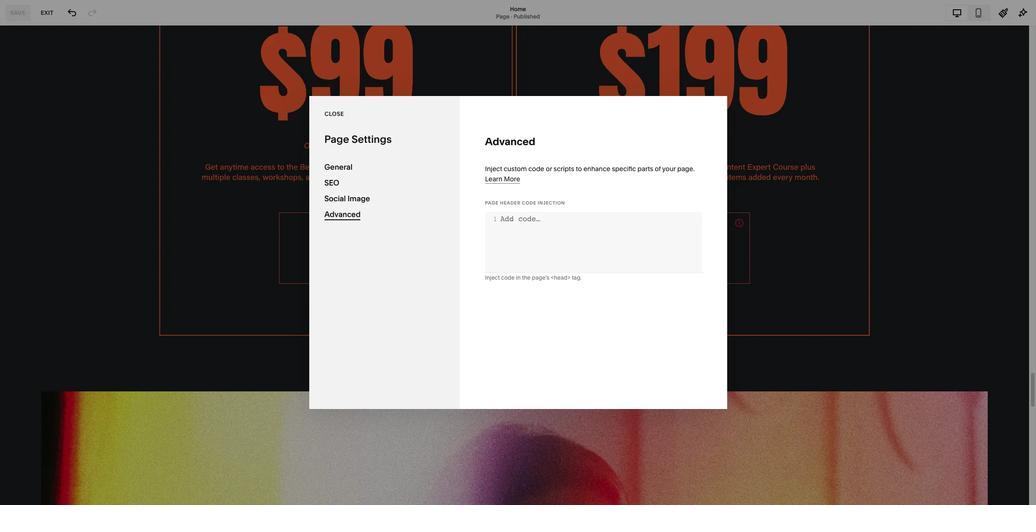 Task type: locate. For each thing, give the bounding box(es) containing it.
advanced down social image
[[324, 210, 361, 219]]

custom
[[504, 165, 527, 173]]

page.
[[677, 165, 695, 173]]

page left ·
[[496, 13, 510, 20]]

1 inject from the top
[[485, 165, 502, 173]]

page
[[496, 13, 510, 20], [324, 133, 349, 146], [485, 201, 499, 206]]

<head>
[[551, 275, 571, 282]]

tag.
[[572, 275, 582, 282]]

scripts
[[554, 165, 574, 173]]

general
[[324, 163, 353, 172]]

published
[[514, 13, 540, 20]]

1 horizontal spatial code
[[529, 165, 544, 173]]

0 vertical spatial inject
[[485, 165, 502, 173]]

code left in
[[501, 275, 515, 282]]

2 vertical spatial page
[[485, 201, 499, 206]]

page for page header code injection
[[485, 201, 499, 206]]

inject inside inject custom code or scripts to enhance specific parts of your page. learn more
[[485, 165, 502, 173]]

injection
[[538, 201, 565, 206]]

enhance
[[584, 165, 611, 173]]

seo
[[324, 178, 339, 188]]

james
[[37, 418, 54, 425]]

2 inject from the top
[[485, 275, 500, 282]]

general link
[[324, 159, 444, 175]]

1 vertical spatial inject
[[485, 275, 500, 282]]

0 vertical spatial code
[[529, 165, 544, 173]]

inject up learn
[[485, 165, 502, 173]]

inject
[[485, 165, 502, 173], [485, 275, 500, 282]]

1 horizontal spatial advanced
[[485, 136, 536, 148]]

inject custom code or scripts to enhance specific parts of your page. learn more
[[485, 165, 695, 183]]

advanced
[[485, 136, 536, 148], [324, 210, 361, 219]]

of
[[655, 165, 661, 173]]

james.peterson1902@gmail.com
[[37, 425, 122, 432]]

learn more link
[[485, 175, 520, 184]]

1 vertical spatial code
[[501, 275, 515, 282]]

james peterson james.peterson1902@gmail.com
[[37, 418, 122, 432]]

to
[[576, 165, 582, 173]]

code
[[529, 165, 544, 173], [501, 275, 515, 282]]

0 vertical spatial advanced
[[485, 136, 536, 148]]

page down "close" button
[[324, 133, 349, 146]]

advanced up custom
[[485, 136, 536, 148]]

0 horizontal spatial advanced
[[324, 210, 361, 219]]

code
[[522, 201, 536, 206]]

social image link
[[324, 191, 444, 207]]

tab list
[[947, 5, 989, 20]]

image
[[348, 194, 370, 203]]

your
[[662, 165, 676, 173]]

1
[[493, 216, 497, 223]]

learn
[[485, 175, 503, 183]]

·
[[511, 13, 512, 20]]

dialog
[[309, 96, 727, 410]]

peterson
[[56, 418, 79, 425]]

code left or
[[529, 165, 544, 173]]

seo link
[[324, 175, 444, 191]]

inject left in
[[485, 275, 500, 282]]

settings
[[352, 133, 392, 146]]

1 vertical spatial page
[[324, 133, 349, 146]]

page up 1 at the left of page
[[485, 201, 499, 206]]

0 vertical spatial page
[[496, 13, 510, 20]]

social image
[[324, 194, 370, 203]]



Task type: vqa. For each thing, say whether or not it's contained in the screenshot.
Icon
no



Task type: describe. For each thing, give the bounding box(es) containing it.
more
[[504, 175, 520, 183]]

page inside home page · published
[[496, 13, 510, 20]]

or
[[546, 165, 552, 173]]

inject code in the page's <head> tag.
[[485, 275, 582, 282]]

home page · published
[[496, 5, 540, 20]]

parts
[[638, 165, 653, 173]]

inject for inject custom code or scripts to enhance specific parts of your page. learn more
[[485, 165, 502, 173]]

page's
[[532, 275, 550, 282]]

page settings
[[324, 133, 392, 146]]

in
[[516, 275, 521, 282]]

1 vertical spatial advanced
[[324, 210, 361, 219]]

page header code injection
[[485, 201, 565, 206]]

dialog containing page settings
[[309, 96, 727, 410]]

exit
[[41, 9, 53, 16]]

advanced link
[[324, 207, 444, 223]]

close
[[324, 110, 344, 117]]

inject for inject code in the page's <head> tag.
[[485, 275, 500, 282]]

the
[[522, 275, 531, 282]]

social
[[324, 194, 346, 203]]

header
[[500, 201, 521, 206]]

exit button
[[36, 4, 59, 21]]

home
[[510, 5, 526, 12]]

specific
[[612, 165, 636, 173]]

save
[[10, 9, 25, 16]]

0 horizontal spatial code
[[501, 275, 515, 282]]

page for page settings
[[324, 133, 349, 146]]

close button
[[324, 106, 344, 122]]

code inside inject custom code or scripts to enhance specific parts of your page. learn more
[[529, 165, 544, 173]]

save button
[[5, 4, 31, 21]]



